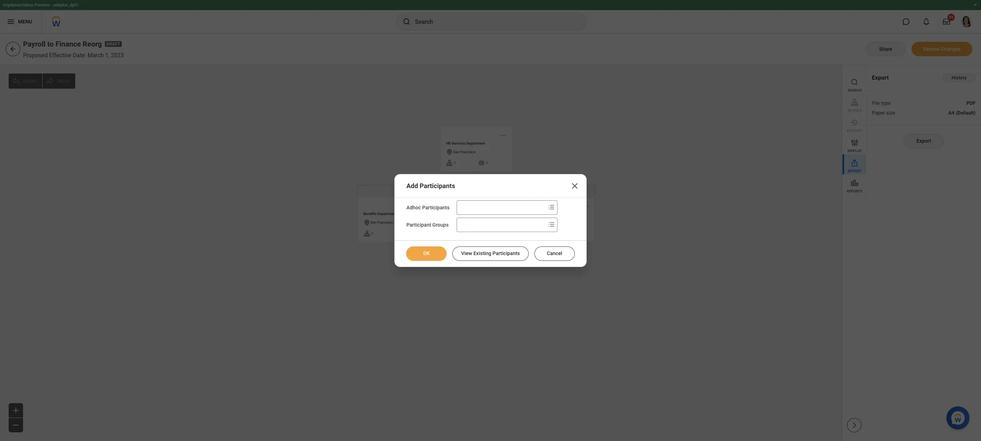 Task type: vqa. For each thing, say whether or not it's contained in the screenshot.
the rightmost Elections
no



Task type: locate. For each thing, give the bounding box(es) containing it.
participants for add participants
[[420, 182, 455, 190]]

hr
[[446, 141, 451, 145]]

related actions image for benefits department
[[417, 203, 425, 210]]

plus image
[[12, 406, 20, 415]]

-
[[51, 3, 52, 8]]

Adhoc Participants field
[[457, 201, 546, 214]]

org chart image for 0
[[529, 230, 536, 237]]

draft
[[106, 42, 120, 47]]

prompts image down recruiting department
[[547, 220, 556, 229]]

ok button
[[407, 247, 447, 261]]

francisco for hr
[[460, 150, 476, 154]]

prompts image for participant groups
[[547, 220, 556, 229]]

location image down payroll department
[[446, 219, 453, 226]]

history button
[[943, 74, 976, 82]]

san for payroll
[[453, 221, 459, 225]]

0 horizontal spatial 0
[[372, 232, 374, 236]]

2 prompts image from the top
[[547, 220, 556, 229]]

francisco down recruiting department
[[543, 221, 558, 225]]

2 horizontal spatial export
[[917, 138, 932, 144]]

participants for adhoc participants
[[422, 205, 450, 210]]

march
[[88, 52, 104, 59]]

san
[[453, 150, 459, 154], [371, 221, 377, 225], [453, 221, 459, 225], [536, 221, 542, 225]]

1 vertical spatial payroll
[[446, 212, 457, 216]]

prompts image
[[547, 203, 556, 212], [547, 220, 556, 229]]

location image for hr
[[446, 148, 453, 156]]

0 horizontal spatial payroll
[[23, 40, 46, 48]]

1 horizontal spatial export
[[873, 74, 889, 81]]

proposed effective date: march 1, 2023
[[23, 52, 124, 59]]

2 vertical spatial participants
[[493, 250, 520, 256]]

undo button
[[9, 74, 42, 89]]

3 down services
[[454, 161, 456, 165]]

2 horizontal spatial related actions image
[[582, 203, 590, 210]]

redo
[[57, 78, 69, 84]]

san down payroll department
[[453, 221, 459, 225]]

add participants
[[407, 182, 455, 190]]

groups
[[433, 222, 449, 228]]

size
[[887, 110, 896, 116]]

adhoc participants
[[407, 205, 450, 210]]

participant groups
[[407, 222, 449, 228]]

org chart image down hr
[[446, 159, 453, 167]]

department
[[466, 141, 485, 145], [378, 212, 397, 216], [458, 212, 477, 216], [546, 212, 565, 216]]

chevron up small image
[[474, 173, 480, 179]]

payroll
[[23, 40, 46, 48], [446, 212, 457, 216]]

san francisco down payroll department
[[453, 221, 476, 225]]

1 horizontal spatial contact card matrix manager image
[[478, 230, 485, 237]]

francisco for payroll
[[460, 221, 476, 225]]

contact card matrix manager image left 6
[[478, 230, 485, 237]]

location image down recruiting
[[529, 219, 536, 226]]

1 0 from the left
[[372, 232, 374, 236]]

participants
[[420, 182, 455, 190], [422, 205, 450, 210], [493, 250, 520, 256]]

location image down hr
[[446, 148, 453, 156]]

1 vertical spatial export
[[917, 138, 932, 144]]

0 down recruiting
[[537, 232, 539, 236]]

(default)
[[956, 110, 976, 116]]

related actions image for recruiting department
[[582, 203, 590, 210]]

search
[[848, 88, 862, 92]]

1,
[[105, 52, 110, 59]]

1 horizontal spatial related actions image
[[500, 132, 507, 139]]

participants up groups
[[422, 205, 450, 210]]

1 3 from the left
[[454, 161, 456, 165]]

related actions image
[[500, 132, 507, 139], [417, 203, 425, 210], [582, 203, 590, 210]]

contact card matrix manager image
[[478, 159, 485, 167]]

pdf
[[967, 100, 976, 106]]

0
[[372, 232, 374, 236], [537, 232, 539, 236]]

1 vertical spatial org chart image
[[529, 230, 536, 237]]

1 horizontal spatial payroll
[[446, 212, 457, 216]]

redo button
[[43, 74, 75, 89]]

san francisco
[[453, 150, 476, 154], [371, 221, 393, 225], [453, 221, 476, 225], [536, 221, 558, 225]]

view
[[461, 250, 472, 256]]

0 vertical spatial export
[[873, 74, 889, 81]]

org chart image
[[446, 159, 453, 167], [529, 230, 536, 237]]

0 vertical spatial payroll
[[23, 40, 46, 48]]

san francisco down the hr services department
[[453, 150, 476, 154]]

san francisco down recruiting department
[[536, 221, 558, 225]]

close environment banner image
[[974, 3, 978, 7]]

adeptai_dpt1
[[53, 3, 79, 8]]

1 vertical spatial prompts image
[[547, 220, 556, 229]]

0 vertical spatial org chart image
[[446, 159, 453, 167]]

0 right org chart image
[[372, 232, 374, 236]]

implementation
[[3, 3, 33, 8]]

add
[[407, 182, 418, 190]]

francisco down the hr services department
[[460, 150, 476, 154]]

type
[[882, 100, 891, 106]]

share
[[880, 46, 893, 52]]

2 0 from the left
[[537, 232, 539, 236]]

location image
[[446, 148, 453, 156], [446, 219, 453, 226], [529, 219, 536, 226]]

payroll department
[[446, 212, 477, 216]]

san francisco for recruiting
[[536, 221, 558, 225]]

file type
[[873, 100, 891, 106]]

1 horizontal spatial org chart image
[[529, 230, 536, 237]]

review changes
[[924, 46, 961, 52]]

payroll to finance reorg
[[23, 40, 102, 48]]

view existing participants button
[[453, 247, 529, 261]]

francisco down payroll department
[[460, 221, 476, 225]]

preview
[[34, 3, 50, 8]]

related actions image for hr services department
[[500, 132, 507, 139]]

san down recruiting
[[536, 221, 542, 225]]

francisco
[[460, 150, 476, 154], [378, 221, 393, 225], [460, 221, 476, 225], [543, 221, 558, 225]]

san francisco for benefits
[[371, 221, 393, 225]]

cancel
[[547, 250, 563, 256]]

0 vertical spatial prompts image
[[547, 203, 556, 212]]

san for benefits
[[371, 221, 377, 225]]

0 horizontal spatial 3
[[454, 161, 456, 165]]

participants up "adhoc participants"
[[420, 182, 455, 190]]

display
[[848, 149, 862, 153]]

san down services
[[453, 150, 459, 154]]

location image for payroll
[[446, 219, 453, 226]]

francisco down benefits department
[[378, 221, 393, 225]]

0 horizontal spatial export
[[848, 169, 862, 173]]

payroll up proposed
[[23, 40, 46, 48]]

participants right the existing
[[493, 250, 520, 256]]

share button
[[866, 42, 906, 56]]

san francisco for hr
[[453, 150, 476, 154]]

undo r image
[[46, 77, 54, 85]]

1 vertical spatial participants
[[422, 205, 450, 210]]

0 horizontal spatial contact card matrix manager image
[[396, 230, 403, 237]]

ok
[[424, 250, 430, 256]]

contact card matrix manager image down benefits department
[[396, 230, 403, 237]]

1 horizontal spatial 3
[[486, 161, 488, 165]]

reports
[[847, 189, 863, 193]]

san francisco down benefits department
[[371, 221, 393, 225]]

san down benefits
[[371, 221, 377, 225]]

profile logan mcneil element
[[957, 14, 977, 30]]

3 for org chart icon corresponding to 3
[[454, 161, 456, 165]]

3 for contact card matrix manager icon
[[486, 161, 488, 165]]

payroll up groups
[[446, 212, 457, 216]]

1 horizontal spatial 0
[[537, 232, 539, 236]]

department for payroll department
[[458, 212, 477, 216]]

2023
[[111, 52, 124, 59]]

0 horizontal spatial related actions image
[[417, 203, 425, 210]]

benefits department
[[364, 212, 397, 216]]

prompts image up recruiting department
[[547, 203, 556, 212]]

contact card matrix manager image
[[396, 230, 403, 237], [478, 230, 485, 237]]

1 prompts image from the top
[[547, 203, 556, 212]]

francisco for benefits
[[378, 221, 393, 225]]

menu
[[843, 65, 866, 195]]

changes
[[941, 46, 961, 52]]

review changes button
[[912, 42, 973, 56]]

a4
[[949, 110, 955, 116]]

0 horizontal spatial org chart image
[[446, 159, 453, 167]]

export
[[873, 74, 889, 81], [917, 138, 932, 144], [848, 169, 862, 173]]

3
[[454, 161, 456, 165], [486, 161, 488, 165]]

org chart image down recruiting
[[529, 230, 536, 237]]

date:
[[73, 52, 86, 59]]

3 right contact card matrix manager icon
[[486, 161, 488, 165]]

2 3 from the left
[[486, 161, 488, 165]]

0 vertical spatial participants
[[420, 182, 455, 190]]



Task type: describe. For each thing, give the bounding box(es) containing it.
francisco for recruiting
[[543, 221, 558, 225]]

file
[[873, 100, 880, 106]]

2 contact card matrix manager image from the left
[[478, 230, 485, 237]]

x image
[[571, 182, 579, 190]]

notifications large image
[[923, 18, 931, 25]]

adhoc
[[407, 205, 421, 210]]

department for recruiting department
[[546, 212, 565, 216]]

arrow left image
[[9, 45, 17, 53]]

1 contact card matrix manager image from the left
[[396, 230, 403, 237]]

participant
[[407, 222, 431, 228]]

participants inside button
[[493, 250, 520, 256]]

activity
[[847, 129, 863, 133]]

action bar region
[[395, 241, 587, 261]]

recruiting
[[529, 212, 545, 216]]

recruiting department
[[529, 212, 565, 216]]

minus image
[[12, 421, 20, 430]]

san for hr
[[453, 150, 459, 154]]

implementation preview -   adeptai_dpt1 banner
[[0, 0, 982, 33]]

services
[[452, 141, 466, 145]]

prompts image for adhoc participants
[[547, 203, 556, 212]]

benefits
[[364, 212, 377, 216]]

san for recruiting
[[536, 221, 542, 225]]

undo l image
[[12, 77, 21, 85]]

finance
[[56, 40, 81, 48]]

6
[[486, 232, 488, 236]]

export button
[[904, 134, 945, 148]]

menu containing search
[[843, 65, 866, 195]]

san francisco for payroll
[[453, 221, 476, 225]]

0 for recruiting
[[537, 232, 539, 236]]

history
[[952, 75, 967, 80]]

view existing participants
[[461, 250, 520, 256]]

cancel button
[[535, 247, 575, 261]]

effective
[[49, 52, 71, 59]]

chevron right image
[[851, 422, 858, 429]]

location image
[[364, 219, 371, 226]]

paper size
[[873, 110, 896, 116]]

payroll for payroll department
[[446, 212, 457, 216]]

payroll for payroll to finance reorg
[[23, 40, 46, 48]]

search image
[[402, 17, 411, 26]]

a4 (default)
[[949, 110, 976, 116]]

2 vertical spatial export
[[848, 169, 862, 173]]

inbox large image
[[944, 18, 951, 25]]

Participant Groups field
[[457, 218, 546, 231]]

org chart image
[[364, 230, 371, 237]]

org chart image for 3
[[446, 159, 453, 167]]

department for benefits department
[[378, 212, 397, 216]]

0 for benefits
[[372, 232, 374, 236]]

proposed
[[23, 52, 48, 59]]

export inside button
[[917, 138, 932, 144]]

hr services department
[[446, 141, 485, 145]]

undo
[[23, 78, 36, 84]]

to
[[47, 40, 54, 48]]

location image for recruiting
[[529, 219, 536, 226]]

existing
[[474, 250, 492, 256]]

review
[[924, 46, 940, 52]]

details
[[848, 108, 862, 112]]

paper
[[873, 110, 886, 116]]

add participants dialog
[[395, 174, 587, 267]]

reorg
[[83, 40, 102, 48]]

implementation preview -   adeptai_dpt1
[[3, 3, 79, 8]]



